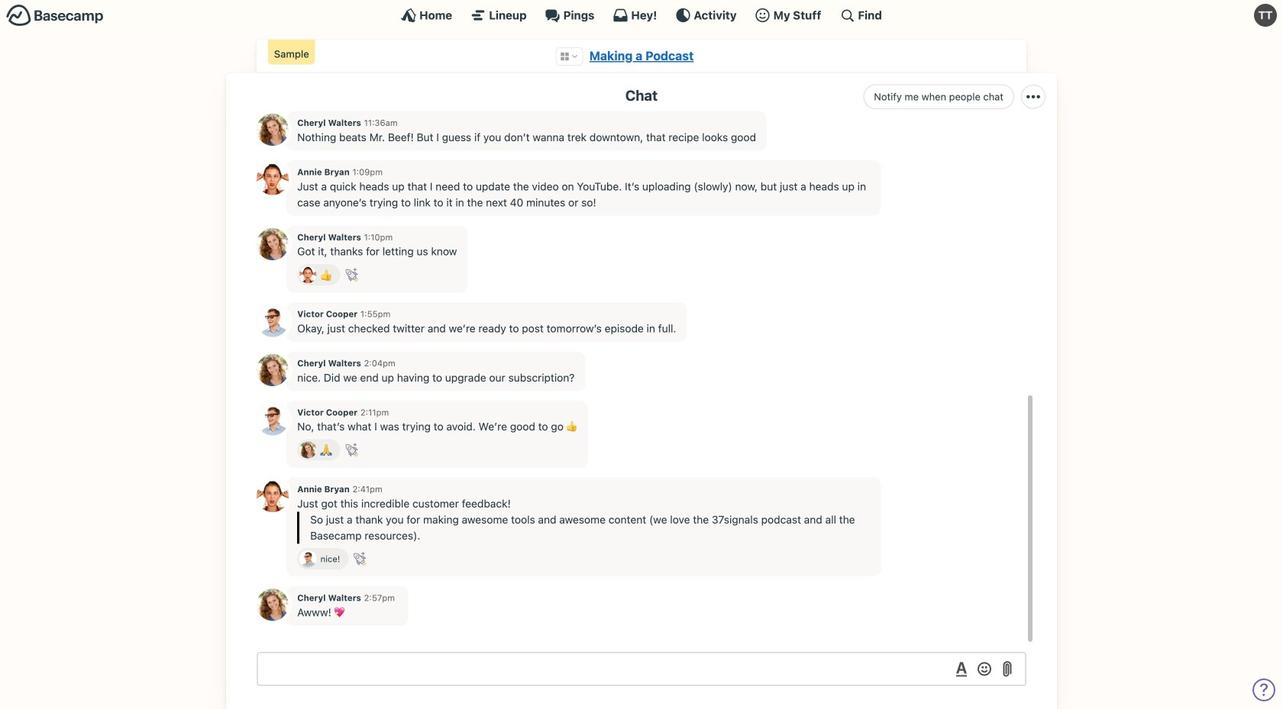 Task type: vqa. For each thing, say whether or not it's contained in the screenshot.
Cheryl Walters image for 1:10pm element
yes



Task type: locate. For each thing, give the bounding box(es) containing it.
1 vertical spatial annie bryan image
[[257, 480, 289, 512]]

victor cooper image
[[257, 305, 289, 337], [300, 551, 317, 568]]

victor c. boosted the chat with 'nice!' element
[[297, 548, 349, 570]]

1 vertical spatial cheryl walters image
[[257, 228, 289, 260]]

0 vertical spatial cheryl walters image
[[257, 114, 289, 146]]

cheryl walters image for 11:36am element
[[257, 114, 289, 146]]

annie bryan image
[[257, 163, 289, 195], [257, 480, 289, 512]]

main element
[[0, 0, 1283, 30]]

annie bryan image for 2:41pm element
[[257, 480, 289, 512]]

11:36am element
[[364, 118, 398, 128]]

0 vertical spatial annie bryan image
[[257, 163, 289, 195]]

None text field
[[257, 652, 1027, 687]]

2 annie bryan image from the top
[[257, 480, 289, 512]]

0 vertical spatial cheryl walters image
[[257, 354, 289, 386]]

cheryl walters image for 2:04pm element
[[257, 354, 289, 386]]

1 annie bryan image from the top
[[257, 163, 289, 195]]

victor cooper image
[[257, 404, 289, 436]]

0 horizontal spatial victor cooper image
[[257, 305, 289, 337]]

breadcrumb element
[[257, 40, 1027, 73]]

2 vertical spatial cheryl walters image
[[300, 442, 317, 459]]

terry turtle image
[[1254, 4, 1277, 27]]

annie bryan image
[[300, 266, 317, 284]]

cheryl walters image
[[257, 114, 289, 146], [257, 228, 289, 260], [300, 442, 317, 459]]

2:04pm element
[[364, 358, 396, 368]]

2 cheryl walters image from the top
[[257, 589, 289, 621]]

1 cheryl walters image from the top
[[257, 354, 289, 386]]

1 horizontal spatial victor cooper image
[[300, 551, 317, 568]]

cheryl walters image
[[257, 354, 289, 386], [257, 589, 289, 621]]

1:10pm element
[[364, 232, 393, 242]]

switch accounts image
[[6, 4, 104, 27]]

1 vertical spatial victor cooper image
[[300, 551, 317, 568]]

1 vertical spatial cheryl walters image
[[257, 589, 289, 621]]



Task type: describe. For each thing, give the bounding box(es) containing it.
cheryl w. boosted the chat with '🙏' element
[[297, 439, 340, 461]]

cheryl walters image inside the cheryl w. boosted the chat with '🙏' element
[[300, 442, 317, 459]]

1:55pm element
[[360, 309, 391, 319]]

2:41pm element
[[352, 484, 382, 495]]

annie b. boosted the chat with '👍' element
[[297, 264, 340, 286]]

victor cooper image inside victor c. boosted the chat with 'nice!' element
[[300, 551, 317, 568]]

0 vertical spatial victor cooper image
[[257, 305, 289, 337]]

keyboard shortcut: ⌘ + / image
[[840, 8, 855, 23]]

2:57pm element
[[364, 593, 395, 603]]

cheryl walters image for 1:10pm element
[[257, 228, 289, 260]]

cheryl walters image for 2:57pm element
[[257, 589, 289, 621]]

2:11pm element
[[360, 407, 389, 418]]

annie bryan image for 1:09pm element
[[257, 163, 289, 195]]

1:09pm element
[[352, 167, 383, 177]]



